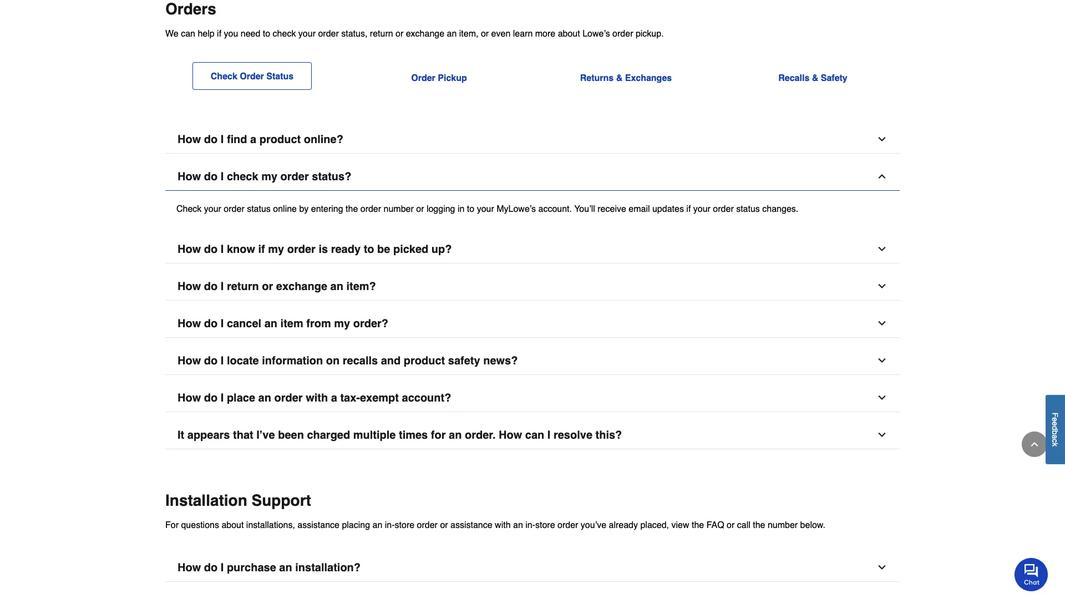Task type: describe. For each thing, give the bounding box(es) containing it.
k
[[1052, 443, 1061, 447]]

to inside "button"
[[364, 243, 374, 256]]

returns & exchanges
[[581, 72, 672, 83]]

b
[[1052, 430, 1061, 435]]

more
[[536, 28, 556, 38]]

find
[[227, 133, 247, 146]]

that
[[233, 429, 254, 442]]

learn
[[513, 28, 533, 38]]

0 vertical spatial can
[[181, 28, 195, 38]]

already
[[609, 520, 638, 530]]

help
[[198, 28, 215, 38]]

times
[[399, 429, 428, 442]]

how do i find a product online?
[[178, 133, 344, 146]]

appears
[[188, 429, 230, 442]]

chevron down image inside how do i return or exchange an item? button
[[877, 281, 888, 292]]

order?
[[353, 317, 389, 330]]

item?
[[347, 280, 376, 293]]

2 in- from the left
[[526, 520, 536, 530]]

for questions about installations, assistance placing an in-store order or assistance with an in-store order you've already placed, view the faq or call the number below.
[[165, 520, 826, 530]]

how for how do i know if my order is ready to be picked up?
[[178, 243, 201, 256]]

view
[[672, 520, 690, 530]]

pickup.
[[636, 28, 664, 38]]

check for check order status
[[211, 71, 238, 81]]

an right place
[[258, 392, 271, 404]]

i for from
[[221, 317, 224, 330]]

0 horizontal spatial to
[[263, 28, 270, 38]]

do for place
[[204, 392, 218, 404]]

order pickup
[[411, 72, 467, 83]]

how do i know if my order is ready to be picked up? button
[[165, 235, 900, 264]]

how for how do i return or exchange an item?
[[178, 280, 201, 293]]

do for purchase
[[204, 562, 218, 574]]

installation?
[[295, 562, 361, 574]]

1 horizontal spatial number
[[768, 520, 798, 530]]

account.
[[539, 203, 572, 214]]

tax-
[[341, 392, 360, 404]]

0 horizontal spatial the
[[346, 203, 358, 214]]

need
[[241, 28, 261, 38]]

chat invite button image
[[1015, 558, 1049, 592]]

i for order
[[221, 243, 224, 256]]

a inside button
[[1052, 435, 1061, 439]]

how for how do i locate information on recalls and product safety news?
[[178, 354, 201, 367]]

an inside button
[[331, 280, 344, 293]]

& for returns
[[617, 72, 623, 83]]

account?
[[402, 392, 452, 404]]

1 in- from the left
[[385, 520, 395, 530]]

you
[[224, 28, 238, 38]]

a inside button
[[331, 392, 337, 404]]

resolve
[[554, 429, 593, 442]]

we can help if you need to check your order status, return or exchange an item, or even learn more about lowe's order pickup.
[[165, 28, 664, 38]]

order pickup link
[[411, 72, 467, 83]]

how do i check my order status? button
[[165, 163, 900, 191]]

charged
[[307, 429, 350, 442]]

check order status link
[[193, 62, 312, 90]]

0 vertical spatial if
[[217, 28, 222, 38]]

1 horizontal spatial with
[[495, 520, 511, 530]]

recalls & safety link
[[779, 72, 848, 83]]

do for know
[[204, 243, 218, 256]]

picked
[[394, 243, 429, 256]]

logging
[[427, 203, 455, 214]]

installation
[[165, 492, 247, 510]]

check inside button
[[227, 170, 258, 183]]

with inside button
[[306, 392, 328, 404]]

news?
[[484, 354, 518, 367]]

locate
[[227, 354, 259, 367]]

do for check
[[204, 170, 218, 183]]

status?
[[312, 170, 352, 183]]

exempt
[[360, 392, 399, 404]]

can inside button
[[526, 429, 545, 442]]

& for recalls
[[813, 72, 819, 83]]

f e e d b a c k
[[1052, 413, 1061, 447]]

item,
[[460, 28, 479, 38]]

purchase
[[227, 562, 276, 574]]

how for how do i cancel an item from my order?
[[178, 317, 201, 330]]

f
[[1052, 413, 1061, 417]]

returns & exchanges link
[[581, 72, 672, 83]]

d
[[1052, 426, 1061, 430]]

c
[[1052, 439, 1061, 443]]

how do i return or exchange an item?
[[178, 280, 376, 293]]

i for with
[[221, 392, 224, 404]]

placed,
[[641, 520, 670, 530]]

1 assistance from the left
[[298, 520, 340, 530]]

online
[[273, 203, 297, 214]]

faq
[[707, 520, 725, 530]]

chevron down image for for
[[877, 430, 888, 441]]

chevron down image for with
[[877, 392, 888, 404]]

chevron down image for order?
[[877, 318, 888, 329]]

1 horizontal spatial order
[[411, 72, 436, 83]]

how do i purchase an installation?
[[178, 562, 361, 574]]

online?
[[304, 133, 344, 146]]

2 horizontal spatial the
[[753, 520, 766, 530]]

0 horizontal spatial number
[[384, 203, 414, 214]]

do for locate
[[204, 354, 218, 367]]

2 e from the top
[[1052, 422, 1061, 426]]

i've
[[257, 429, 275, 442]]

returns
[[581, 72, 614, 83]]

safety
[[448, 354, 481, 367]]

it
[[178, 429, 184, 442]]

for
[[431, 429, 446, 442]]

do for return
[[204, 280, 218, 293]]

1 status from the left
[[247, 203, 271, 214]]

how for how do i purchase an installation?
[[178, 562, 201, 574]]

chevron down image inside the how do i purchase an installation? button
[[877, 562, 888, 573]]

multiple
[[353, 429, 396, 442]]

it appears that i've been charged multiple times for an order. how can i resolve this? button
[[165, 421, 900, 450]]

scroll to top element
[[1023, 432, 1048, 457]]

call
[[738, 520, 751, 530]]

support
[[252, 492, 311, 510]]

be
[[378, 243, 390, 256]]

safety
[[821, 72, 848, 83]]



Task type: vqa. For each thing, say whether or not it's contained in the screenshot.
Pickup
yes



Task type: locate. For each thing, give the bounding box(es) containing it.
how for how do i check my order status?
[[178, 170, 201, 183]]

i for recalls
[[221, 354, 224, 367]]

from
[[307, 317, 331, 330]]

my inside button
[[262, 170, 278, 183]]

0 vertical spatial to
[[263, 28, 270, 38]]

1 vertical spatial if
[[687, 203, 691, 214]]

1 vertical spatial can
[[526, 429, 545, 442]]

a inside button
[[250, 133, 257, 146]]

return inside how do i return or exchange an item? button
[[227, 280, 259, 293]]

an left item
[[265, 317, 278, 330]]

if right the know at the left top
[[258, 243, 265, 256]]

i
[[221, 133, 224, 146], [221, 170, 224, 183], [221, 243, 224, 256], [221, 280, 224, 293], [221, 317, 224, 330], [221, 354, 224, 367], [221, 392, 224, 404], [548, 429, 551, 442], [221, 562, 224, 574]]

1 vertical spatial return
[[227, 280, 259, 293]]

i for status?
[[221, 170, 224, 183]]

1 vertical spatial check
[[177, 203, 202, 214]]

do inside the how do i purchase an installation? button
[[204, 562, 218, 574]]

i inside button
[[221, 280, 224, 293]]

can right we
[[181, 28, 195, 38]]

or inside button
[[262, 280, 273, 293]]

and
[[381, 354, 401, 367]]

been
[[278, 429, 304, 442]]

2 vertical spatial if
[[258, 243, 265, 256]]

placing
[[342, 520, 370, 530]]

1 vertical spatial my
[[268, 243, 284, 256]]

1 horizontal spatial in-
[[526, 520, 536, 530]]

if left you
[[217, 28, 222, 38]]

updates
[[653, 203, 684, 214]]

1 e from the top
[[1052, 417, 1061, 422]]

how inside how do i know if my order is ready to be picked up? "button"
[[178, 243, 201, 256]]

with up the how do i purchase an installation? button
[[495, 520, 511, 530]]

if inside "button"
[[258, 243, 265, 256]]

ready
[[331, 243, 361, 256]]

product inside button
[[260, 133, 301, 146]]

1 vertical spatial check
[[227, 170, 258, 183]]

4 chevron down image from the top
[[877, 430, 888, 441]]

1 horizontal spatial a
[[331, 392, 337, 404]]

check order status
[[211, 71, 294, 81]]

entering
[[311, 203, 343, 214]]

do inside the how do i cancel an item from my order? button
[[204, 317, 218, 330]]

0 vertical spatial about
[[558, 28, 580, 38]]

0 horizontal spatial order
[[240, 71, 264, 81]]

do for cancel
[[204, 317, 218, 330]]

assistance
[[298, 520, 340, 530], [451, 520, 493, 530]]

about right more
[[558, 28, 580, 38]]

i inside "button"
[[221, 243, 224, 256]]

1 horizontal spatial status
[[737, 203, 760, 214]]

do inside how do i find a product online? button
[[204, 133, 218, 146]]

product up how do i check my order status?
[[260, 133, 301, 146]]

can
[[181, 28, 195, 38], [526, 429, 545, 442]]

product right and
[[404, 354, 445, 367]]

order.
[[465, 429, 496, 442]]

1 do from the top
[[204, 133, 218, 146]]

to left the "be"
[[364, 243, 374, 256]]

2 vertical spatial to
[[364, 243, 374, 256]]

2 & from the left
[[813, 72, 819, 83]]

0 horizontal spatial product
[[260, 133, 301, 146]]

recalls & safety
[[779, 72, 848, 83]]

you'll
[[575, 203, 596, 214]]

product inside button
[[404, 354, 445, 367]]

it appears that i've been charged multiple times for an order. how can i resolve this?
[[178, 429, 622, 442]]

installations,
[[246, 520, 295, 530]]

e up b
[[1052, 422, 1061, 426]]

how inside how do i place an order with a tax-exempt account? button
[[178, 392, 201, 404]]

how
[[178, 133, 201, 146], [178, 170, 201, 183], [178, 243, 201, 256], [178, 280, 201, 293], [178, 317, 201, 330], [178, 354, 201, 367], [178, 392, 201, 404], [499, 429, 523, 442], [178, 562, 201, 574]]

0 vertical spatial check
[[211, 71, 238, 81]]

0 horizontal spatial with
[[306, 392, 328, 404]]

questions
[[181, 520, 219, 530]]

1 horizontal spatial can
[[526, 429, 545, 442]]

1 horizontal spatial if
[[258, 243, 265, 256]]

3 chevron down image from the top
[[877, 355, 888, 366]]

by
[[299, 203, 309, 214]]

an right purchase
[[279, 562, 292, 574]]

check down find
[[227, 170, 258, 183]]

even
[[492, 28, 511, 38]]

if right updates
[[687, 203, 691, 214]]

the right 'call'
[[753, 520, 766, 530]]

we
[[165, 28, 179, 38]]

the right entering
[[346, 203, 358, 214]]

2 horizontal spatial if
[[687, 203, 691, 214]]

& left the safety
[[813, 72, 819, 83]]

status left "changes."
[[737, 203, 760, 214]]

a left tax-
[[331, 392, 337, 404]]

a right find
[[250, 133, 257, 146]]

installation support
[[165, 492, 311, 510]]

how inside how do i check my order status? button
[[178, 170, 201, 183]]

i for online?
[[221, 133, 224, 146]]

1 horizontal spatial store
[[536, 520, 555, 530]]

0 vertical spatial number
[[384, 203, 414, 214]]

chevron up image
[[877, 171, 888, 182]]

2 chevron down image from the top
[[877, 318, 888, 329]]

& right returns at the right of page
[[617, 72, 623, 83]]

how inside it appears that i've been charged multiple times for an order. how can i resolve this? button
[[499, 429, 523, 442]]

3 chevron down image from the top
[[877, 392, 888, 404]]

how for how do i find a product online?
[[178, 133, 201, 146]]

check your order status online by entering the order number or logging in to your mylowe's account. you'll receive email updates if your order status changes.
[[177, 203, 799, 214]]

order
[[318, 28, 339, 38], [613, 28, 634, 38], [281, 170, 309, 183], [224, 203, 245, 214], [361, 203, 381, 214], [714, 203, 734, 214], [287, 243, 316, 256], [274, 392, 303, 404], [417, 520, 438, 530], [558, 520, 579, 530]]

0 vertical spatial with
[[306, 392, 328, 404]]

a up k
[[1052, 435, 1061, 439]]

check inside check order status link
[[211, 71, 238, 81]]

in
[[458, 203, 465, 214]]

how inside how do i locate information on recalls and product safety news? button
[[178, 354, 201, 367]]

how do i cancel an item from my order?
[[178, 317, 389, 330]]

2 horizontal spatial a
[[1052, 435, 1061, 439]]

1 horizontal spatial check
[[211, 71, 238, 81]]

status
[[267, 71, 294, 81]]

order left "pickup"
[[411, 72, 436, 83]]

exchange up item
[[276, 280, 328, 293]]

do inside how do i check my order status? button
[[204, 170, 218, 183]]

my up the online
[[262, 170, 278, 183]]

how inside how do i return or exchange an item? button
[[178, 280, 201, 293]]

if
[[217, 28, 222, 38], [687, 203, 691, 214], [258, 243, 265, 256]]

check for check your order status online by entering the order number or logging in to your mylowe's account. you'll receive email updates if your order status changes.
[[177, 203, 202, 214]]

to right in
[[467, 203, 475, 214]]

about down installation support on the bottom left of the page
[[222, 520, 244, 530]]

0 horizontal spatial return
[[227, 280, 259, 293]]

1 horizontal spatial about
[[558, 28, 580, 38]]

1 horizontal spatial to
[[364, 243, 374, 256]]

chevron down image inside how do i find a product online? button
[[877, 134, 888, 145]]

this?
[[596, 429, 622, 442]]

for
[[165, 520, 179, 530]]

0 horizontal spatial store
[[395, 520, 415, 530]]

information
[[262, 354, 323, 367]]

exchanges
[[625, 72, 672, 83]]

do inside how do i place an order with a tax-exempt account? button
[[204, 392, 218, 404]]

chevron down image
[[877, 281, 888, 292], [877, 318, 888, 329], [877, 355, 888, 366], [877, 430, 888, 441]]

0 vertical spatial exchange
[[406, 28, 445, 38]]

how do i find a product online? button
[[165, 125, 900, 154]]

4 chevron down image from the top
[[877, 562, 888, 573]]

how inside the how do i purchase an installation? button
[[178, 562, 201, 574]]

2 horizontal spatial to
[[467, 203, 475, 214]]

do inside how do i locate information on recalls and product safety news? button
[[204, 354, 218, 367]]

changes.
[[763, 203, 799, 214]]

pickup
[[438, 72, 467, 83]]

0 horizontal spatial exchange
[[276, 280, 328, 293]]

order inside "button"
[[287, 243, 316, 256]]

1 horizontal spatial product
[[404, 354, 445, 367]]

0 horizontal spatial about
[[222, 520, 244, 530]]

exchange inside button
[[276, 280, 328, 293]]

my inside button
[[334, 317, 350, 330]]

how for how do i place an order with a tax-exempt account?
[[178, 392, 201, 404]]

1 vertical spatial a
[[331, 392, 337, 404]]

2 vertical spatial a
[[1052, 435, 1061, 439]]

email
[[629, 203, 650, 214]]

my right "from"
[[334, 317, 350, 330]]

1 store from the left
[[395, 520, 415, 530]]

1 horizontal spatial the
[[692, 520, 705, 530]]

2 status from the left
[[737, 203, 760, 214]]

0 horizontal spatial assistance
[[298, 520, 340, 530]]

chevron down image inside how do i locate information on recalls and product safety news? button
[[877, 355, 888, 366]]

1 vertical spatial with
[[495, 520, 511, 530]]

chevron down image inside it appears that i've been charged multiple times for an order. how can i resolve this? button
[[877, 430, 888, 441]]

a
[[250, 133, 257, 146], [331, 392, 337, 404], [1052, 435, 1061, 439]]

0 horizontal spatial check
[[227, 170, 258, 183]]

1 vertical spatial to
[[467, 203, 475, 214]]

3 do from the top
[[204, 243, 218, 256]]

2 assistance from the left
[[451, 520, 493, 530]]

store up the how do i purchase an installation? button
[[536, 520, 555, 530]]

mylowe's
[[497, 203, 536, 214]]

product
[[260, 133, 301, 146], [404, 354, 445, 367]]

1 horizontal spatial return
[[370, 28, 393, 38]]

know
[[227, 243, 255, 256]]

1 vertical spatial number
[[768, 520, 798, 530]]

an right placing
[[373, 520, 383, 530]]

status left the online
[[247, 203, 271, 214]]

do for find
[[204, 133, 218, 146]]

an left item,
[[447, 28, 457, 38]]

0 vertical spatial return
[[370, 28, 393, 38]]

order left status
[[240, 71, 264, 81]]

0 horizontal spatial if
[[217, 28, 222, 38]]

exchange left item,
[[406, 28, 445, 38]]

6 do from the top
[[204, 354, 218, 367]]

exchange
[[406, 28, 445, 38], [276, 280, 328, 293]]

1 horizontal spatial &
[[813, 72, 819, 83]]

8 do from the top
[[204, 562, 218, 574]]

1 & from the left
[[617, 72, 623, 83]]

1 vertical spatial about
[[222, 520, 244, 530]]

how do i know if my order is ready to be picked up?
[[178, 243, 452, 256]]

your
[[299, 28, 316, 38], [204, 203, 221, 214], [477, 203, 494, 214], [694, 203, 711, 214]]

lowe's
[[583, 28, 610, 38]]

the right view
[[692, 520, 705, 530]]

0 horizontal spatial check
[[177, 203, 202, 214]]

2 chevron down image from the top
[[877, 244, 888, 255]]

chevron down image for order
[[877, 244, 888, 255]]

return up cancel
[[227, 280, 259, 293]]

i for an
[[221, 280, 224, 293]]

an left item?
[[331, 280, 344, 293]]

1 vertical spatial exchange
[[276, 280, 328, 293]]

chevron down image for product
[[877, 355, 888, 366]]

with
[[306, 392, 328, 404], [495, 520, 511, 530]]

1 horizontal spatial exchange
[[406, 28, 445, 38]]

1 horizontal spatial check
[[273, 28, 296, 38]]

e up d at bottom right
[[1052, 417, 1061, 422]]

0 horizontal spatial &
[[617, 72, 623, 83]]

chevron up image
[[1030, 439, 1041, 450]]

store right placing
[[395, 520, 415, 530]]

below.
[[801, 520, 826, 530]]

0 vertical spatial my
[[262, 170, 278, 183]]

1 horizontal spatial assistance
[[451, 520, 493, 530]]

my inside "button"
[[268, 243, 284, 256]]

chevron down image inside how do i place an order with a tax-exempt account? button
[[877, 392, 888, 404]]

my right the know at the left top
[[268, 243, 284, 256]]

the
[[346, 203, 358, 214], [692, 520, 705, 530], [753, 520, 766, 530]]

chevron down image
[[877, 134, 888, 145], [877, 244, 888, 255], [877, 392, 888, 404], [877, 562, 888, 573]]

you've
[[581, 520, 607, 530]]

an right "for"
[[449, 429, 462, 442]]

return
[[370, 28, 393, 38], [227, 280, 259, 293]]

0 vertical spatial product
[[260, 133, 301, 146]]

0 horizontal spatial can
[[181, 28, 195, 38]]

0 vertical spatial a
[[250, 133, 257, 146]]

0 horizontal spatial a
[[250, 133, 257, 146]]

can down how do i place an order with a tax-exempt account? button
[[526, 429, 545, 442]]

0 horizontal spatial in-
[[385, 520, 395, 530]]

an inside button
[[265, 317, 278, 330]]

2 store from the left
[[536, 520, 555, 530]]

number left below.
[[768, 520, 798, 530]]

item
[[281, 317, 304, 330]]

check
[[211, 71, 238, 81], [177, 203, 202, 214]]

number
[[384, 203, 414, 214], [768, 520, 798, 530]]

an up the how do i purchase an installation? button
[[513, 520, 523, 530]]

recalls
[[343, 354, 378, 367]]

to right the need
[[263, 28, 270, 38]]

check
[[273, 28, 296, 38], [227, 170, 258, 183]]

2 do from the top
[[204, 170, 218, 183]]

chevron down image inside the how do i cancel an item from my order? button
[[877, 318, 888, 329]]

status,
[[342, 28, 368, 38]]

how do i return or exchange an item? button
[[165, 273, 900, 301]]

on
[[326, 354, 340, 367]]

do inside how do i know if my order is ready to be picked up? "button"
[[204, 243, 218, 256]]

4 do from the top
[[204, 280, 218, 293]]

0 vertical spatial check
[[273, 28, 296, 38]]

how do i cancel an item from my order? button
[[165, 310, 900, 338]]

an
[[447, 28, 457, 38], [331, 280, 344, 293], [265, 317, 278, 330], [258, 392, 271, 404], [449, 429, 462, 442], [373, 520, 383, 530], [513, 520, 523, 530], [279, 562, 292, 574]]

7 do from the top
[[204, 392, 218, 404]]

in- up the how do i purchase an installation? button
[[526, 520, 536, 530]]

f e e d b a c k button
[[1046, 395, 1066, 465]]

how do i locate information on recalls and product safety news? button
[[165, 347, 900, 375]]

cancel
[[227, 317, 262, 330]]

how inside how do i find a product online? button
[[178, 133, 201, 146]]

how inside the how do i cancel an item from my order? button
[[178, 317, 201, 330]]

number left logging
[[384, 203, 414, 214]]

0 horizontal spatial status
[[247, 203, 271, 214]]

receive
[[598, 203, 627, 214]]

chevron down image inside how do i know if my order is ready to be picked up? "button"
[[877, 244, 888, 255]]

orders
[[165, 0, 216, 18]]

how do i purchase an installation? button
[[165, 554, 900, 582]]

is
[[319, 243, 328, 256]]

with left tax-
[[306, 392, 328, 404]]

return right status, on the top left of the page
[[370, 28, 393, 38]]

check right the need
[[273, 28, 296, 38]]

1 vertical spatial product
[[404, 354, 445, 367]]

1 chevron down image from the top
[[877, 134, 888, 145]]

1 chevron down image from the top
[[877, 281, 888, 292]]

recalls
[[779, 72, 810, 83]]

2 vertical spatial my
[[334, 317, 350, 330]]

in- right placing
[[385, 520, 395, 530]]

5 do from the top
[[204, 317, 218, 330]]

chevron down image for online?
[[877, 134, 888, 145]]

up?
[[432, 243, 452, 256]]

do inside how do i return or exchange an item? button
[[204, 280, 218, 293]]



